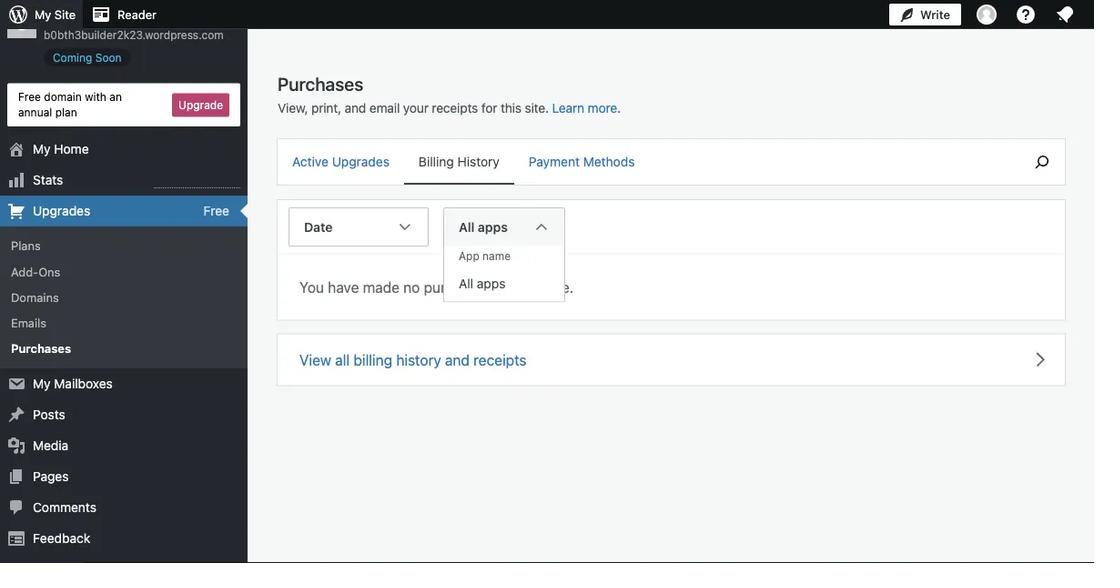 Task type: locate. For each thing, give the bounding box(es) containing it.
billing history link
[[404, 139, 514, 183]]

payment
[[529, 154, 580, 169]]

0 vertical spatial site.
[[525, 101, 549, 116]]

billing
[[353, 351, 392, 369]]

purchases for purchases
[[11, 342, 71, 355]]

add-
[[11, 265, 38, 278]]

my inside my home "link"
[[33, 142, 51, 157]]

and inside the purchases view, print, and email your receipts for this site. learn more .
[[345, 101, 366, 116]]

0 horizontal spatial purchases
[[11, 342, 71, 355]]

site title b0bth3builder2k23.wordpress.com
[[44, 10, 224, 41]]

2 vertical spatial my
[[33, 376, 51, 391]]

free down highest hourly views 0 image in the left top of the page
[[203, 203, 229, 218]]

open search image
[[1019, 151, 1065, 173]]

purchases for purchases view, print, and email your receipts for this site. learn more .
[[278, 73, 363, 94]]

1 horizontal spatial upgrades
[[332, 154, 389, 169]]

for down name
[[496, 279, 514, 296]]

1 vertical spatial this
[[518, 279, 542, 296]]

receipts inside the purchases view, print, and email your receipts for this site. learn more .
[[432, 101, 478, 116]]

for
[[481, 101, 497, 116], [496, 279, 514, 296]]

active upgrades
[[292, 154, 389, 169]]

my inside 'my site' link
[[35, 8, 51, 21]]

coming soon
[[53, 51, 122, 64]]

plans
[[11, 239, 41, 253]]

this
[[501, 101, 521, 116], [518, 279, 542, 296]]

and
[[345, 101, 366, 116], [445, 351, 470, 369]]

print,
[[311, 101, 341, 116]]

billing
[[419, 154, 454, 169]]

with
[[85, 91, 106, 103]]

all down "app"
[[459, 276, 473, 291]]

0 vertical spatial my
[[35, 8, 51, 21]]

your
[[403, 101, 428, 116]]

purchases down emails
[[11, 342, 71, 355]]

reader
[[118, 8, 156, 21]]

my left home
[[33, 142, 51, 157]]

feedback
[[33, 531, 90, 546]]

site left title at the top
[[44, 10, 66, 25]]

and right 'history'
[[445, 351, 470, 369]]

0 horizontal spatial upgrades
[[33, 204, 90, 219]]

1 horizontal spatial purchases
[[278, 73, 363, 94]]

plans link
[[0, 233, 248, 259]]

1 horizontal spatial and
[[445, 351, 470, 369]]

apps
[[478, 219, 508, 234], [477, 276, 506, 291]]

upgrades inside menu
[[332, 154, 389, 169]]

coming
[[53, 51, 92, 64]]

0 vertical spatial purchases
[[278, 73, 363, 94]]

all apps
[[459, 219, 508, 234], [459, 276, 506, 291]]

active upgrades link
[[278, 139, 404, 183]]

purchases inside the purchases view, print, and email your receipts for this site. learn more .
[[278, 73, 363, 94]]

0 horizontal spatial and
[[345, 101, 366, 116]]

home
[[54, 142, 89, 157]]

none search field inside purchases main content
[[1019, 139, 1065, 185]]

all
[[335, 351, 350, 369]]

all apps down the app name
[[459, 276, 506, 291]]

site.
[[525, 101, 549, 116], [546, 279, 573, 296]]

0 vertical spatial upgrades
[[332, 154, 389, 169]]

emails link
[[0, 310, 248, 336]]

upgrades down 'stats'
[[33, 204, 90, 219]]

1 vertical spatial free
[[203, 203, 229, 218]]

0 vertical spatial free
[[18, 91, 41, 103]]

1 vertical spatial purchases
[[11, 342, 71, 355]]

1 horizontal spatial free
[[203, 203, 229, 218]]

1 vertical spatial all apps
[[459, 276, 506, 291]]

menu containing active upgrades
[[278, 139, 1010, 185]]

1 vertical spatial and
[[445, 351, 470, 369]]

0 vertical spatial all apps
[[459, 219, 508, 234]]

1 vertical spatial apps
[[477, 276, 506, 291]]

menu
[[278, 139, 1010, 185]]

pages link
[[0, 462, 248, 492]]

email
[[369, 101, 400, 116]]

0 vertical spatial this
[[501, 101, 521, 116]]

purchases up print,
[[278, 73, 363, 94]]

my up the posts
[[33, 376, 51, 391]]

upgrades
[[332, 154, 389, 169], [33, 204, 90, 219]]

comments
[[33, 500, 96, 515]]

free
[[18, 91, 41, 103], [203, 203, 229, 218]]

free up annual plan
[[18, 91, 41, 103]]

my for my mailboxes
[[33, 376, 51, 391]]

app name
[[459, 250, 511, 263]]

site inside site title b0bth3builder2k23.wordpress.com
[[44, 10, 66, 25]]

1 vertical spatial receipts
[[473, 351, 527, 369]]

all
[[459, 219, 475, 234], [459, 276, 473, 291]]

my for my home
[[33, 142, 51, 157]]

purchases
[[278, 73, 363, 94], [11, 342, 71, 355]]

all inside "all apps" link
[[459, 276, 473, 291]]

my
[[35, 8, 51, 21], [33, 142, 51, 157], [33, 376, 51, 391]]

you
[[299, 279, 324, 296]]

2 all apps from the top
[[459, 276, 506, 291]]

this inside the purchases view, print, and email your receipts for this site. learn more .
[[501, 101, 521, 116]]

view all billing history and receipts
[[299, 351, 527, 369]]

view
[[299, 351, 331, 369]]

1 all from the top
[[459, 219, 475, 234]]

posts
[[33, 407, 65, 422]]

free inside free domain with an annual plan
[[18, 91, 41, 103]]

receipts
[[432, 101, 478, 116], [473, 351, 527, 369]]

my left title at the top
[[35, 8, 51, 21]]

upgrades right active
[[332, 154, 389, 169]]

active
[[292, 154, 329, 169]]

site
[[54, 8, 76, 21], [44, 10, 66, 25]]

0 vertical spatial all
[[459, 219, 475, 234]]

apps down name
[[477, 276, 506, 291]]

no
[[403, 279, 420, 296]]

receipts down "all apps" link
[[473, 351, 527, 369]]

app
[[459, 250, 479, 263]]

1 vertical spatial all
[[459, 276, 473, 291]]

purchases main content
[[278, 72, 1065, 563]]

all apps up the app name
[[459, 219, 508, 234]]

add-ons link
[[0, 259, 248, 284]]

my mailboxes link
[[0, 369, 248, 400]]

receipts right "your"
[[432, 101, 478, 116]]

for up history
[[481, 101, 497, 116]]

add-ons
[[11, 265, 60, 278]]

stats
[[33, 173, 63, 188]]

0 vertical spatial for
[[481, 101, 497, 116]]

0 vertical spatial and
[[345, 101, 366, 116]]

feedback link
[[0, 523, 248, 554]]

2 all from the top
[[459, 276, 473, 291]]

all apps inside "all apps" link
[[459, 276, 506, 291]]

1 vertical spatial upgrades
[[33, 204, 90, 219]]

and right print,
[[345, 101, 366, 116]]

apps up name
[[478, 219, 508, 234]]

soon
[[95, 51, 122, 64]]

0 vertical spatial receipts
[[432, 101, 478, 116]]

0 horizontal spatial free
[[18, 91, 41, 103]]

receipts inside "link"
[[473, 351, 527, 369]]

None search field
[[1019, 139, 1065, 185]]

and inside view all billing history and receipts "link"
[[445, 351, 470, 369]]

all up "app"
[[459, 219, 475, 234]]

my inside my mailboxes link
[[33, 376, 51, 391]]

1 vertical spatial my
[[33, 142, 51, 157]]

history
[[396, 351, 441, 369]]

my for my site
[[35, 8, 51, 21]]



Task type: describe. For each thing, give the bounding box(es) containing it.
posts link
[[0, 400, 248, 431]]

upgrade button
[[172, 93, 229, 117]]

have
[[328, 279, 359, 296]]

comments link
[[0, 492, 248, 523]]

highest hourly views 0 image
[[154, 177, 240, 188]]

write link
[[889, 0, 961, 29]]

purchases
[[424, 279, 492, 296]]

media
[[33, 438, 69, 453]]

write
[[920, 8, 950, 21]]

annual plan
[[18, 106, 77, 119]]

name
[[483, 250, 511, 263]]

apps inside list box
[[477, 276, 506, 291]]

media link
[[0, 431, 248, 462]]

an
[[109, 91, 122, 103]]

all apps list box
[[443, 246, 565, 303]]

free domain with an annual plan
[[18, 91, 122, 119]]

1 vertical spatial for
[[496, 279, 514, 296]]

my mailboxes
[[33, 376, 113, 391]]

my site
[[35, 8, 76, 21]]

my site link
[[0, 0, 83, 29]]

methods
[[583, 154, 635, 169]]

.
[[617, 101, 621, 116]]

view all billing history and receipts link
[[278, 334, 1065, 385]]

you have made no purchases for this site.
[[299, 279, 573, 296]]

1 vertical spatial site.
[[546, 279, 573, 296]]

payment methods link
[[514, 139, 649, 183]]

title
[[70, 10, 95, 25]]

ons
[[38, 265, 60, 278]]

date button
[[289, 208, 429, 563]]

upgrade
[[178, 99, 223, 111]]

view,
[[278, 101, 308, 116]]

manage your notifications image
[[1054, 4, 1076, 25]]

purchases link
[[0, 336, 248, 361]]

domain
[[44, 91, 82, 103]]

0 vertical spatial apps
[[478, 219, 508, 234]]

reader link
[[83, 0, 164, 29]]

all apps link
[[444, 265, 564, 302]]

1 all apps from the top
[[459, 219, 508, 234]]

purchases view, print, and email your receipts for this site. learn more .
[[278, 73, 621, 116]]

free for free domain with an annual plan
[[18, 91, 41, 103]]

my home
[[33, 142, 89, 157]]

help image
[[1015, 4, 1037, 25]]

free for free
[[203, 203, 229, 218]]

emails
[[11, 316, 46, 330]]

date
[[304, 219, 333, 234]]

payment methods
[[529, 154, 635, 169]]

mailboxes
[[54, 376, 113, 391]]

billing history
[[419, 154, 500, 169]]

stats link
[[0, 165, 248, 196]]

my home link
[[0, 134, 248, 165]]

learn more
[[552, 101, 617, 116]]

history
[[457, 154, 500, 169]]

made
[[363, 279, 400, 296]]

pages
[[33, 469, 69, 484]]

my profile image
[[977, 5, 997, 25]]

learn more link
[[552, 101, 617, 116]]

site. inside the purchases view, print, and email your receipts for this site. learn more .
[[525, 101, 549, 116]]

for inside the purchases view, print, and email your receipts for this site. learn more .
[[481, 101, 497, 116]]

domains
[[11, 290, 59, 304]]

menu inside purchases main content
[[278, 139, 1010, 185]]

b0bth3builder2k23.wordpress.com
[[44, 28, 224, 41]]

domains link
[[0, 284, 248, 310]]

site up coming
[[54, 8, 76, 21]]



Task type: vqa. For each thing, say whether or not it's contained in the screenshot.
fourth list item from the top of the page
no



